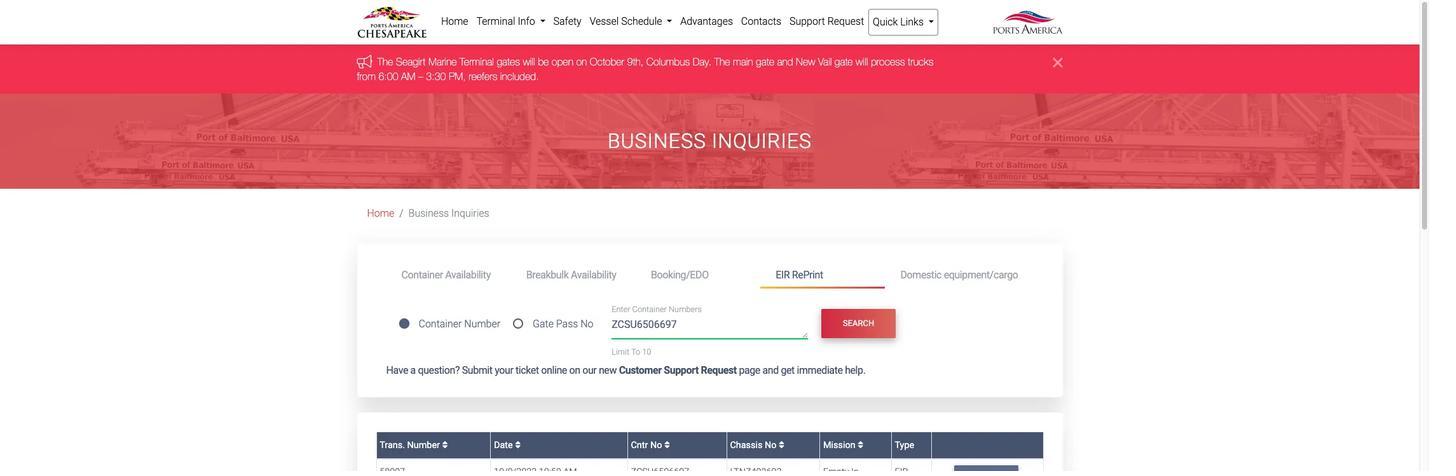 Task type: vqa. For each thing, say whether or not it's contained in the screenshot.
included.
yes



Task type: describe. For each thing, give the bounding box(es) containing it.
1 will from the left
[[523, 56, 535, 68]]

trans. number
[[380, 440, 442, 451]]

breakbulk availability
[[526, 269, 616, 281]]

gate
[[533, 318, 554, 330]]

included.
[[500, 70, 539, 82]]

info
[[518, 15, 535, 27]]

eir reprint
[[776, 269, 823, 281]]

reefers
[[469, 70, 497, 82]]

vessel schedule link
[[586, 9, 676, 34]]

online
[[541, 364, 567, 376]]

pass
[[556, 318, 578, 330]]

contacts
[[741, 15, 782, 27]]

customer
[[619, 364, 662, 376]]

date link
[[494, 440, 521, 451]]

reprint
[[792, 269, 823, 281]]

chassis no link
[[730, 440, 785, 451]]

1 horizontal spatial support
[[790, 15, 825, 27]]

domestic equipment/cargo
[[901, 269, 1018, 281]]

terminal info
[[477, 15, 538, 27]]

on inside the seagirt marine terminal gates will be open on october 9th, columbus day. the main gate and new vail gate will process trucks from 6:00 am – 3:30 pm, reefers included.
[[576, 56, 587, 68]]

booking/edo
[[651, 269, 709, 281]]

number for container number
[[464, 318, 501, 330]]

1 gate from the left
[[756, 56, 774, 68]]

trans. number link
[[380, 440, 448, 451]]

1 vertical spatial inquiries
[[451, 207, 489, 219]]

1 vertical spatial on
[[569, 364, 580, 376]]

quick links link
[[868, 9, 939, 36]]

columbus
[[647, 56, 690, 68]]

availability for breakbulk availability
[[571, 269, 616, 281]]

1 vertical spatial and
[[763, 364, 779, 376]]

6:00
[[379, 70, 398, 82]]

1 the from the left
[[377, 56, 393, 68]]

eir reprint link
[[761, 263, 885, 289]]

1 horizontal spatial home link
[[437, 9, 472, 34]]

cntr no link
[[631, 440, 670, 451]]

container for container number
[[419, 318, 462, 330]]

immediate
[[797, 364, 843, 376]]

new
[[599, 364, 617, 376]]

type
[[895, 440, 914, 451]]

domestic
[[901, 269, 942, 281]]

seagirt
[[396, 56, 426, 68]]

sort image for date
[[515, 440, 521, 450]]

have a question? submit your ticket online on our new customer support request page and get immediate help.
[[386, 364, 866, 376]]

our
[[583, 364, 597, 376]]

container availability link
[[386, 263, 511, 287]]

0 horizontal spatial support
[[664, 364, 699, 376]]

safety
[[554, 15, 582, 27]]

main
[[733, 56, 753, 68]]

3:30
[[426, 70, 446, 82]]

bullhorn image
[[357, 55, 377, 69]]

the seagirt marine terminal gates will be open on october 9th, columbus day. the main gate and new vail gate will process trucks from 6:00 am – 3:30 pm, reefers included.
[[357, 56, 934, 82]]

submit
[[462, 364, 493, 376]]

and inside the seagirt marine terminal gates will be open on october 9th, columbus day. the main gate and new vail gate will process trucks from 6:00 am – 3:30 pm, reefers included.
[[777, 56, 793, 68]]

customer support request link
[[619, 364, 737, 376]]

0 horizontal spatial home
[[367, 207, 394, 219]]

0 vertical spatial inquiries
[[712, 129, 812, 153]]

booking/edo link
[[636, 263, 761, 287]]

0 vertical spatial request
[[828, 15, 864, 27]]

your
[[495, 364, 513, 376]]

limit
[[612, 347, 630, 357]]

contacts link
[[737, 9, 786, 34]]

breakbulk availability link
[[511, 263, 636, 287]]

2 the from the left
[[714, 56, 730, 68]]

sort image for chassis no
[[779, 440, 785, 450]]

october
[[590, 56, 624, 68]]

be
[[538, 56, 549, 68]]

page
[[739, 364, 760, 376]]

gate pass no
[[533, 318, 594, 330]]

mission
[[823, 440, 858, 451]]

0 vertical spatial home
[[441, 15, 468, 27]]

new
[[796, 56, 816, 68]]

0 vertical spatial terminal
[[477, 15, 515, 27]]



Task type: locate. For each thing, give the bounding box(es) containing it.
0 horizontal spatial home link
[[367, 207, 394, 219]]

will left be
[[523, 56, 535, 68]]

on
[[576, 56, 587, 68], [569, 364, 580, 376]]

terminal
[[477, 15, 515, 27], [460, 56, 494, 68]]

2 availability from the left
[[571, 269, 616, 281]]

and
[[777, 56, 793, 68], [763, 364, 779, 376]]

container for container availability
[[402, 269, 443, 281]]

0 vertical spatial home link
[[437, 9, 472, 34]]

1 horizontal spatial no
[[650, 440, 662, 451]]

1 vertical spatial business inquiries
[[409, 207, 489, 219]]

and left get
[[763, 364, 779, 376]]

2 will from the left
[[856, 56, 868, 68]]

2 gate from the left
[[835, 56, 853, 68]]

quick
[[873, 16, 898, 28]]

terminal left the info
[[477, 15, 515, 27]]

sort image inside trans. number link
[[442, 440, 448, 450]]

2 horizontal spatial no
[[765, 440, 777, 451]]

–
[[418, 70, 423, 82]]

1 horizontal spatial business inquiries
[[608, 129, 812, 153]]

container right enter
[[632, 305, 667, 314]]

1 vertical spatial business
[[409, 207, 449, 219]]

availability up container number
[[445, 269, 491, 281]]

trucks
[[908, 56, 934, 68]]

chassis no
[[730, 440, 779, 451]]

0 horizontal spatial sort image
[[442, 440, 448, 450]]

sort image inside cntr no "link"
[[665, 440, 670, 450]]

0 horizontal spatial number
[[407, 440, 440, 451]]

open
[[552, 56, 574, 68]]

number up submit at the left bottom of page
[[464, 318, 501, 330]]

1 availability from the left
[[445, 269, 491, 281]]

number
[[464, 318, 501, 330], [407, 440, 440, 451]]

container
[[402, 269, 443, 281], [632, 305, 667, 314], [419, 318, 462, 330]]

sort image
[[442, 440, 448, 450], [779, 440, 785, 450]]

1 vertical spatial support
[[664, 364, 699, 376]]

support request
[[790, 15, 864, 27]]

request left quick at top
[[828, 15, 864, 27]]

advantages
[[681, 15, 733, 27]]

availability for container availability
[[445, 269, 491, 281]]

1 horizontal spatial will
[[856, 56, 868, 68]]

question?
[[418, 364, 460, 376]]

process
[[871, 56, 905, 68]]

1 sort image from the left
[[442, 440, 448, 450]]

terminal up the 'reefers'
[[460, 56, 494, 68]]

container up question?
[[419, 318, 462, 330]]

the up 6:00
[[377, 56, 393, 68]]

inquiries
[[712, 129, 812, 153], [451, 207, 489, 219]]

pm,
[[449, 70, 466, 82]]

1 vertical spatial request
[[701, 364, 737, 376]]

gate right main
[[756, 56, 774, 68]]

numbers
[[669, 305, 702, 314]]

domestic equipment/cargo link
[[885, 263, 1034, 287]]

will left process
[[856, 56, 868, 68]]

from
[[357, 70, 376, 82]]

2 vertical spatial container
[[419, 318, 462, 330]]

0 horizontal spatial request
[[701, 364, 737, 376]]

0 horizontal spatial business inquiries
[[409, 207, 489, 219]]

1 horizontal spatial availability
[[571, 269, 616, 281]]

no right "chassis"
[[765, 440, 777, 451]]

1 horizontal spatial home
[[441, 15, 468, 27]]

chassis
[[730, 440, 763, 451]]

support up new
[[790, 15, 825, 27]]

container inside container availability link
[[402, 269, 443, 281]]

equipment/cargo
[[944, 269, 1018, 281]]

0 horizontal spatial inquiries
[[451, 207, 489, 219]]

1 horizontal spatial inquiries
[[712, 129, 812, 153]]

no
[[581, 318, 594, 330], [650, 440, 662, 451], [765, 440, 777, 451]]

gate
[[756, 56, 774, 68], [835, 56, 853, 68]]

on right open
[[576, 56, 587, 68]]

date
[[494, 440, 515, 451]]

links
[[901, 16, 924, 28]]

0 vertical spatial and
[[777, 56, 793, 68]]

vessel
[[590, 15, 619, 27]]

terminal inside the seagirt marine terminal gates will be open on october 9th, columbus day. the main gate and new vail gate will process trucks from 6:00 am – 3:30 pm, reefers included.
[[460, 56, 494, 68]]

container availability
[[402, 269, 491, 281]]

eir
[[776, 269, 790, 281]]

safety link
[[549, 9, 586, 34]]

1 horizontal spatial sort image
[[779, 440, 785, 450]]

sort image for cntr no
[[665, 440, 670, 450]]

home link
[[437, 9, 472, 34], [367, 207, 394, 219]]

no right pass
[[581, 318, 594, 330]]

home
[[441, 15, 468, 27], [367, 207, 394, 219]]

number for trans. number
[[407, 440, 440, 451]]

sort image right "chassis"
[[779, 440, 785, 450]]

container up container number
[[402, 269, 443, 281]]

vail
[[818, 56, 832, 68]]

advantages link
[[676, 9, 737, 34]]

no right cntr
[[650, 440, 662, 451]]

sort image for mission
[[858, 440, 864, 450]]

support
[[790, 15, 825, 27], [664, 364, 699, 376]]

search
[[843, 319, 874, 328]]

0 horizontal spatial sort image
[[515, 440, 521, 450]]

terminal info link
[[472, 9, 549, 34]]

1 horizontal spatial the
[[714, 56, 730, 68]]

no for cntr no
[[650, 440, 662, 451]]

am
[[401, 70, 415, 82]]

no for chassis no
[[765, 440, 777, 451]]

mission link
[[823, 440, 864, 451]]

1 horizontal spatial sort image
[[665, 440, 670, 450]]

the seagirt marine terminal gates will be open on october 9th, columbus day. the main gate and new vail gate will process trucks from 6:00 am – 3:30 pm, reefers included. link
[[357, 56, 934, 82]]

sort image
[[515, 440, 521, 450], [665, 440, 670, 450], [858, 440, 864, 450]]

day.
[[693, 56, 712, 68]]

sort image inside 'chassis no' link
[[779, 440, 785, 450]]

sort image inside mission "link"
[[858, 440, 864, 450]]

sort image right trans.
[[442, 440, 448, 450]]

on left "our"
[[569, 364, 580, 376]]

1 vertical spatial home
[[367, 207, 394, 219]]

limit to 10
[[612, 347, 651, 357]]

ticket
[[516, 364, 539, 376]]

schedule
[[621, 15, 662, 27]]

close image
[[1053, 55, 1063, 70]]

0 vertical spatial number
[[464, 318, 501, 330]]

cntr
[[631, 440, 648, 451]]

the seagirt marine terminal gates will be open on october 9th, columbus day. the main gate and new vail gate will process trucks from 6:00 am – 3:30 pm, reefers included. alert
[[0, 45, 1420, 94]]

0 horizontal spatial availability
[[445, 269, 491, 281]]

1 horizontal spatial business
[[608, 129, 706, 153]]

0 vertical spatial on
[[576, 56, 587, 68]]

availability
[[445, 269, 491, 281], [571, 269, 616, 281]]

and left new
[[777, 56, 793, 68]]

gates
[[497, 56, 520, 68]]

support request link
[[786, 9, 868, 34]]

0 vertical spatial container
[[402, 269, 443, 281]]

1 sort image from the left
[[515, 440, 521, 450]]

10
[[642, 347, 651, 357]]

Enter Container Numbers text field
[[612, 317, 808, 339]]

9th,
[[627, 56, 644, 68]]

0 horizontal spatial business
[[409, 207, 449, 219]]

enter
[[612, 305, 630, 314]]

0 vertical spatial support
[[790, 15, 825, 27]]

0 horizontal spatial gate
[[756, 56, 774, 68]]

request
[[828, 15, 864, 27], [701, 364, 737, 376]]

0 vertical spatial business inquiries
[[608, 129, 812, 153]]

quick links
[[873, 16, 926, 28]]

1 horizontal spatial gate
[[835, 56, 853, 68]]

1 vertical spatial container
[[632, 305, 667, 314]]

1 vertical spatial terminal
[[460, 56, 494, 68]]

availability up enter
[[571, 269, 616, 281]]

marine
[[429, 56, 457, 68]]

0 horizontal spatial no
[[581, 318, 594, 330]]

breakbulk
[[526, 269, 569, 281]]

number right trans.
[[407, 440, 440, 451]]

trans.
[[380, 440, 405, 451]]

gate right 'vail'
[[835, 56, 853, 68]]

vessel schedule
[[590, 15, 665, 27]]

to
[[631, 347, 640, 357]]

sort image inside date link
[[515, 440, 521, 450]]

request left page
[[701, 364, 737, 376]]

1 vertical spatial number
[[407, 440, 440, 451]]

1 vertical spatial home link
[[367, 207, 394, 219]]

container number
[[419, 318, 501, 330]]

1 horizontal spatial request
[[828, 15, 864, 27]]

a
[[411, 364, 416, 376]]

2 sort image from the left
[[779, 440, 785, 450]]

business inquiries
[[608, 129, 812, 153], [409, 207, 489, 219]]

business
[[608, 129, 706, 153], [409, 207, 449, 219]]

0 vertical spatial business
[[608, 129, 706, 153]]

the
[[377, 56, 393, 68], [714, 56, 730, 68]]

1 horizontal spatial number
[[464, 318, 501, 330]]

support right the customer in the left of the page
[[664, 364, 699, 376]]

get
[[781, 364, 795, 376]]

cntr no
[[631, 440, 665, 451]]

2 sort image from the left
[[665, 440, 670, 450]]

sort image for trans. number
[[442, 440, 448, 450]]

have
[[386, 364, 408, 376]]

0 horizontal spatial the
[[377, 56, 393, 68]]

3 sort image from the left
[[858, 440, 864, 450]]

2 horizontal spatial sort image
[[858, 440, 864, 450]]

help.
[[845, 364, 866, 376]]

search button
[[821, 309, 896, 338]]

the right day.
[[714, 56, 730, 68]]

enter container numbers
[[612, 305, 702, 314]]

0 horizontal spatial will
[[523, 56, 535, 68]]



